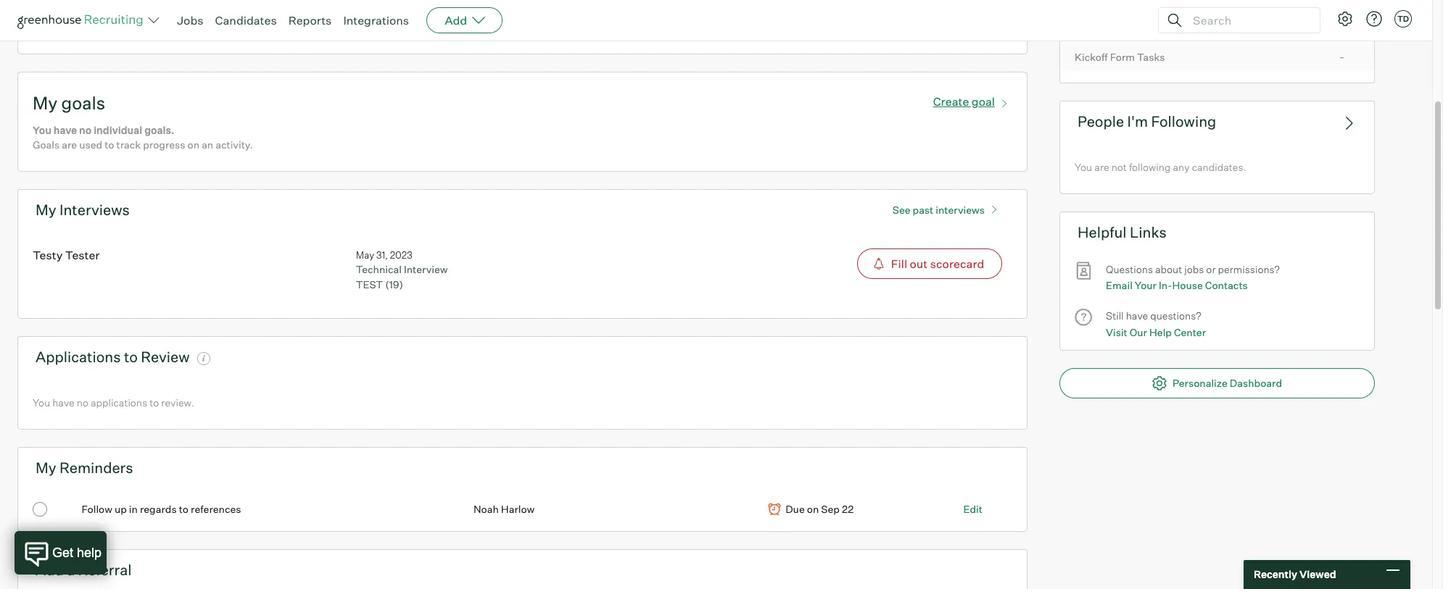Task type: locate. For each thing, give the bounding box(es) containing it.
no left applications
[[77, 397, 88, 409]]

are inside you have no individual goals. goals are used to track progress on an activity.
[[62, 138, 77, 151]]

individual
[[94, 124, 142, 136]]

referral
[[78, 561, 132, 579]]

1 vertical spatial on
[[807, 503, 819, 516]]

no
[[79, 124, 92, 136], [77, 397, 88, 409]]

1 vertical spatial no
[[77, 397, 88, 409]]

0 horizontal spatial are
[[62, 138, 77, 151]]

to right "regards"
[[179, 503, 189, 516]]

0 vertical spatial have
[[53, 124, 77, 136]]

are left "not"
[[1095, 161, 1110, 173]]

your
[[1135, 279, 1157, 292]]

tasks
[[1137, 51, 1165, 63]]

applications to review
[[36, 348, 190, 366]]

have inside still have questions? visit our help center
[[1126, 310, 1148, 322]]

to down individual
[[105, 138, 114, 151]]

house
[[1173, 279, 1203, 292]]

31,
[[376, 249, 388, 261]]

past
[[913, 204, 934, 216]]

on left an
[[188, 138, 200, 151]]

sep
[[821, 503, 840, 516]]

in-
[[1159, 279, 1173, 292]]

email your in-house contacts link
[[1106, 278, 1248, 294]]

my left reminders
[[36, 459, 56, 477]]

1 horizontal spatial are
[[1095, 161, 1110, 173]]

td
[[1398, 14, 1409, 24]]

following
[[1151, 113, 1217, 131]]

kickoff
[[1075, 51, 1108, 63]]

email
[[1106, 279, 1133, 292]]

0 vertical spatial on
[[188, 138, 200, 151]]

have up our
[[1126, 310, 1148, 322]]

progress
[[143, 138, 185, 151]]

reminders
[[59, 459, 133, 477]]

add inside popup button
[[445, 13, 467, 28]]

on left sep
[[807, 503, 819, 516]]

technical
[[356, 263, 402, 276]]

have up goals
[[53, 124, 77, 136]]

recently viewed
[[1254, 569, 1337, 581]]

my for my interviews
[[36, 201, 56, 219]]

1 vertical spatial are
[[1095, 161, 1110, 173]]

you for you are not following any candidates.
[[1075, 161, 1093, 173]]

my attainment:
[[51, 0, 136, 15]]

noah harlow link
[[474, 503, 535, 516]]

applications
[[91, 397, 147, 409]]

add for add
[[445, 13, 467, 28]]

(19)
[[385, 278, 403, 291]]

on
[[188, 138, 200, 151], [807, 503, 819, 516]]

still
[[1106, 310, 1124, 322]]

on inside you have no individual goals. goals are used to track progress on an activity.
[[188, 138, 200, 151]]

0 vertical spatial are
[[62, 138, 77, 151]]

add button
[[427, 7, 503, 33]]

my up the testy at the left
[[36, 201, 56, 219]]

0 horizontal spatial add
[[36, 561, 64, 579]]

have for center
[[1126, 310, 1148, 322]]

0 vertical spatial you
[[33, 124, 51, 136]]

you inside you have no individual goals. goals are used to track progress on an activity.
[[33, 124, 51, 136]]

or
[[1207, 263, 1216, 275]]

integrations
[[343, 13, 409, 28]]

you up goals
[[33, 124, 51, 136]]

my interviews
[[36, 201, 130, 219]]

questions
[[1106, 263, 1153, 275]]

td button
[[1395, 10, 1412, 28]]

no inside you have no individual goals. goals are used to track progress on an activity.
[[79, 124, 92, 136]]

0 vertical spatial no
[[79, 124, 92, 136]]

you for you have no individual goals. goals are used to track progress on an activity.
[[33, 124, 51, 136]]

to inside you have no individual goals. goals are used to track progress on an activity.
[[105, 138, 114, 151]]

- left the td
[[1340, 20, 1345, 35]]

my
[[51, 0, 67, 15], [33, 92, 58, 114], [36, 201, 56, 219], [36, 459, 56, 477]]

goals
[[33, 138, 60, 151]]

personalize
[[1173, 377, 1228, 390]]

up
[[115, 503, 127, 516]]

my left attainment:
[[51, 0, 67, 15]]

recently
[[1254, 569, 1298, 581]]

no for individual
[[79, 124, 92, 136]]

1 vertical spatial -
[[1340, 49, 1345, 64]]

no for applications
[[77, 397, 88, 409]]

create goal
[[933, 94, 995, 108]]

have down applications on the bottom of page
[[52, 397, 74, 409]]

candidates
[[215, 13, 277, 28]]

tester
[[65, 248, 100, 262]]

1 - from the top
[[1340, 20, 1345, 35]]

follow up in regards to references
[[82, 503, 241, 516]]

my left goals
[[33, 92, 58, 114]]

personalize dashboard
[[1173, 377, 1282, 390]]

you down applications on the bottom of page
[[33, 397, 50, 409]]

to left 'review'
[[124, 348, 138, 366]]

configure image
[[1337, 10, 1354, 28]]

follow
[[82, 503, 112, 516]]

fill
[[891, 257, 907, 271]]

you have no applications to review.
[[33, 397, 194, 409]]

an
[[202, 138, 213, 151]]

form
[[1110, 51, 1135, 63]]

- down configure image
[[1340, 49, 1345, 64]]

are left used at the left top
[[62, 138, 77, 151]]

fill out scorecard
[[891, 257, 985, 271]]

have inside you have no individual goals. goals are used to track progress on an activity.
[[53, 124, 77, 136]]

i'm
[[1128, 113, 1148, 131]]

edit
[[964, 503, 983, 516]]

due on sep 22
[[786, 503, 854, 516]]

you left "not"
[[1075, 161, 1093, 173]]

fill out scorecard link
[[679, 249, 1003, 279]]

1 horizontal spatial on
[[807, 503, 819, 516]]

2023
[[390, 249, 413, 261]]

2 vertical spatial you
[[33, 397, 50, 409]]

1 vertical spatial have
[[1126, 310, 1148, 322]]

my reminders
[[36, 459, 133, 477]]

still have questions? visit our help center
[[1106, 310, 1206, 339]]

1 horizontal spatial add
[[445, 13, 467, 28]]

personalize dashboard link
[[1060, 369, 1375, 399]]

any
[[1173, 161, 1190, 173]]

helpful
[[1078, 223, 1127, 241]]

0 vertical spatial add
[[445, 13, 467, 28]]

no up used at the left top
[[79, 124, 92, 136]]

you
[[33, 124, 51, 136], [1075, 161, 1093, 173], [33, 397, 50, 409]]

add
[[445, 13, 467, 28], [36, 561, 64, 579]]

0 vertical spatial -
[[1340, 20, 1345, 35]]

jobs
[[1185, 263, 1204, 275]]

you are not following any candidates.
[[1075, 161, 1247, 173]]

interviews
[[936, 204, 985, 216]]

1 vertical spatial you
[[1075, 161, 1093, 173]]

1 vertical spatial add
[[36, 561, 64, 579]]

regards
[[140, 503, 177, 516]]

2 vertical spatial have
[[52, 397, 74, 409]]

may
[[356, 249, 374, 261]]

0 horizontal spatial on
[[188, 138, 200, 151]]

goal
[[972, 94, 995, 108]]

goals.
[[144, 124, 174, 136]]



Task type: describe. For each thing, give the bounding box(es) containing it.
activity.
[[216, 138, 253, 151]]

candidates link
[[215, 13, 277, 28]]

visit our help center link
[[1106, 325, 1206, 341]]

permissions?
[[1218, 263, 1280, 275]]

candidates.
[[1192, 161, 1247, 173]]

testy tester link
[[33, 248, 100, 262]]

create
[[933, 94, 969, 108]]

testy
[[33, 248, 63, 262]]

reports
[[288, 13, 332, 28]]

due
[[786, 503, 805, 516]]

about
[[1156, 263, 1182, 275]]

references
[[191, 503, 241, 516]]

attainment:
[[70, 0, 133, 15]]

you for you have no applications to review.
[[33, 397, 50, 409]]

our
[[1130, 326, 1147, 339]]

noah harlow
[[474, 503, 535, 516]]

see past interviews
[[893, 204, 985, 216]]

not
[[1112, 161, 1127, 173]]

people i'm following
[[1078, 113, 1217, 131]]

scorecard
[[930, 257, 985, 271]]

test
[[356, 278, 383, 291]]

edit link
[[964, 503, 983, 516]]

dashboard
[[1230, 377, 1282, 390]]

applications
[[36, 348, 121, 366]]

a
[[67, 561, 75, 579]]

links
[[1130, 223, 1167, 241]]

have for are
[[53, 124, 77, 136]]

add a referral
[[36, 561, 132, 579]]

td button
[[1392, 7, 1415, 30]]

helpful links
[[1078, 223, 1167, 241]]

my goals
[[33, 92, 105, 114]]

jobs link
[[177, 13, 203, 28]]

my for my goals
[[33, 92, 58, 114]]

questions?
[[1151, 310, 1202, 322]]

out
[[910, 257, 928, 271]]

review
[[141, 348, 190, 366]]

review.
[[161, 397, 194, 409]]

contacts
[[1205, 279, 1248, 292]]

in
[[129, 503, 138, 516]]

jobs
[[177, 13, 203, 28]]

integrations link
[[343, 13, 409, 28]]

22
[[842, 503, 854, 516]]

goals
[[61, 92, 105, 114]]

help
[[1150, 326, 1172, 339]]

my for my attainment:
[[51, 0, 67, 15]]

noah
[[474, 503, 499, 516]]

create goal link
[[933, 91, 1013, 109]]

may 31, 2023 technical interview test (19)
[[356, 249, 448, 291]]

- link
[[1061, 14, 1375, 43]]

see past interviews link
[[885, 197, 1010, 216]]

viewed
[[1300, 569, 1337, 581]]

harlow
[[501, 503, 535, 516]]

to left review.
[[150, 397, 159, 409]]

my for my reminders
[[36, 459, 56, 477]]

interviews
[[59, 201, 130, 219]]

Search text field
[[1190, 10, 1307, 31]]

2 - from the top
[[1340, 49, 1345, 64]]

used
[[79, 138, 102, 151]]

add for add a referral
[[36, 561, 64, 579]]

people i'm following link
[[1060, 101, 1375, 142]]

interview
[[404, 263, 448, 276]]

greenhouse recruiting image
[[17, 12, 148, 29]]

you have no individual goals. goals are used to track progress on an activity.
[[33, 124, 253, 151]]

following
[[1129, 161, 1171, 173]]

center
[[1174, 326, 1206, 339]]

see
[[893, 204, 911, 216]]

kickoff form tasks
[[1075, 51, 1165, 63]]

reports link
[[288, 13, 332, 28]]

testy tester
[[33, 248, 100, 262]]



Task type: vqa. For each thing, say whether or not it's contained in the screenshot.
You corresponding to You are not following any candidates.
yes



